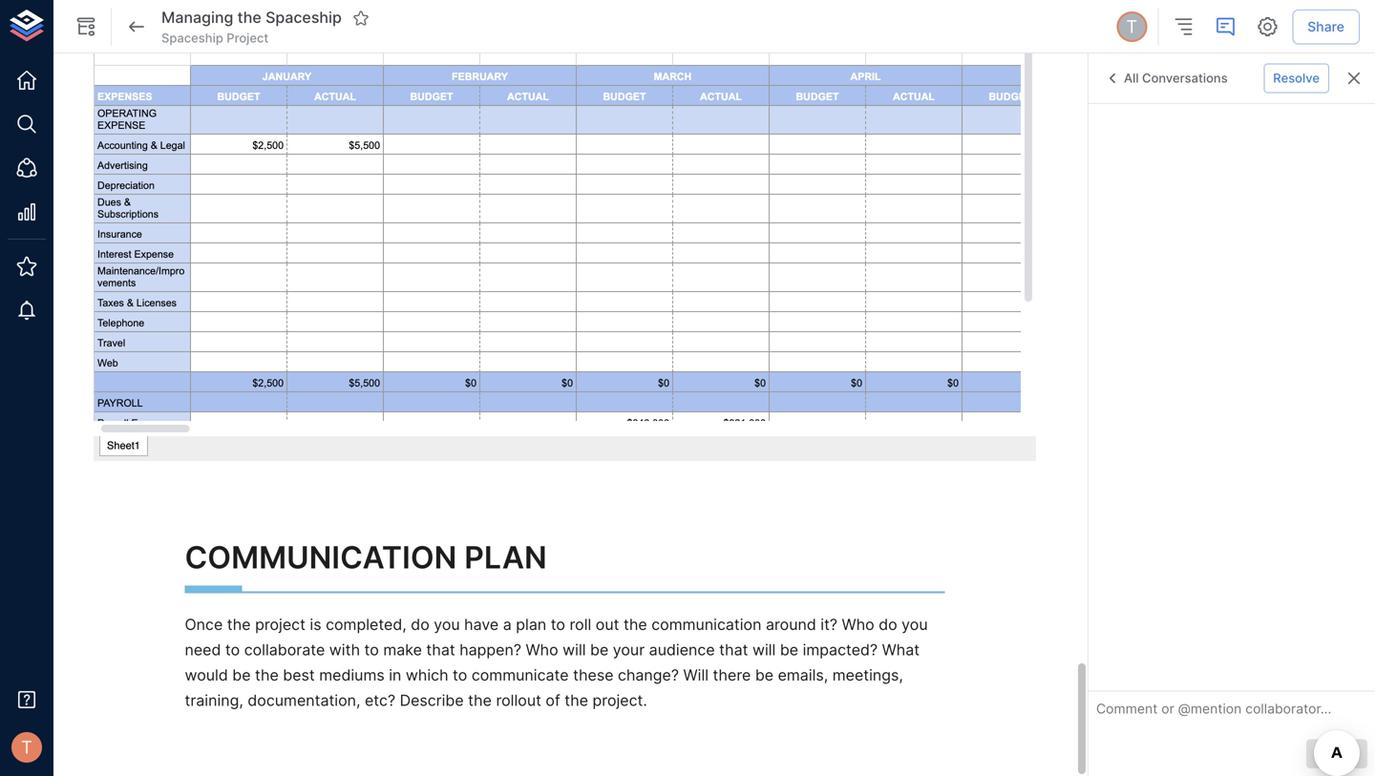 Task type: describe. For each thing, give the bounding box(es) containing it.
is
[[310, 616, 321, 634]]

2 that from the left
[[719, 641, 748, 659]]

0 vertical spatial spaceship
[[266, 8, 342, 27]]

spaceship project
[[161, 30, 269, 45]]

mediums
[[319, 666, 385, 685]]

completed,
[[326, 616, 407, 634]]

the down collaborate
[[255, 666, 279, 685]]

be up these
[[590, 641, 609, 659]]

to left the roll
[[551, 616, 565, 634]]

which
[[406, 666, 448, 685]]

resolve button
[[1264, 64, 1329, 93]]

have
[[464, 616, 499, 634]]

there
[[713, 666, 751, 685]]

training,
[[185, 691, 243, 710]]

2 you from the left
[[902, 616, 928, 634]]

0 vertical spatial t
[[1126, 16, 1137, 37]]

resolve
[[1273, 71, 1320, 86]]

happen?
[[459, 641, 521, 659]]

be down "around"
[[780, 641, 798, 659]]

will
[[683, 666, 709, 685]]

conversations
[[1142, 71, 1228, 86]]

it?
[[821, 616, 837, 634]]

around
[[766, 616, 816, 634]]

be right would
[[232, 666, 251, 685]]

to down the completed,
[[364, 641, 379, 659]]

Comment or @mention collaborator... text field
[[1096, 699, 1367, 724]]

once
[[185, 616, 223, 634]]

communicate
[[472, 666, 569, 685]]

settings image
[[1256, 15, 1279, 38]]

0 horizontal spatial spaceship
[[161, 30, 223, 45]]

2 do from the left
[[879, 616, 897, 634]]

plan
[[464, 539, 547, 576]]

1 vertical spatial t button
[[6, 727, 48, 769]]

these
[[573, 666, 614, 685]]

1 you from the left
[[434, 616, 460, 634]]

the up project
[[237, 8, 261, 27]]

meetings,
[[832, 666, 903, 685]]

share
[[1307, 18, 1344, 35]]

0 vertical spatial t button
[[1114, 9, 1150, 45]]

the right the of
[[565, 691, 588, 710]]

favorite image
[[352, 9, 369, 27]]

the left rollout
[[468, 691, 492, 710]]

impacted?
[[803, 641, 878, 659]]

the right once
[[227, 616, 251, 634]]

project
[[255, 616, 305, 634]]

1 vertical spatial t
[[21, 737, 32, 758]]

out
[[596, 616, 619, 634]]

in
[[389, 666, 401, 685]]



Task type: locate. For each thing, give the bounding box(es) containing it.
0 horizontal spatial t
[[21, 737, 32, 758]]

once the project is completed, do you have a plan to roll out the communication around it? who do you need to collaborate with to make that happen? who will be your audience that will be impacted? what would be the best mediums in which to communicate these change? will there be emails, meetings, training, documentation, etc? describe the rollout of the project.
[[185, 616, 932, 710]]

be right there
[[755, 666, 774, 685]]

all conversations
[[1124, 71, 1228, 86]]

managing
[[161, 8, 233, 27]]

will down "around"
[[752, 641, 776, 659]]

collaborate
[[244, 641, 325, 659]]

rollout
[[496, 691, 541, 710]]

a
[[503, 616, 512, 634]]

2 will from the left
[[752, 641, 776, 659]]

1 vertical spatial who
[[526, 641, 558, 659]]

change?
[[618, 666, 679, 685]]

spaceship project link
[[161, 30, 269, 47]]

who down plan
[[526, 641, 558, 659]]

share button
[[1292, 9, 1360, 44]]

emails,
[[778, 666, 828, 685]]

1 do from the left
[[411, 616, 429, 634]]

make
[[383, 641, 422, 659]]

your
[[613, 641, 645, 659]]

spaceship down managing
[[161, 30, 223, 45]]

to right need
[[225, 641, 240, 659]]

need
[[185, 641, 221, 659]]

do up make
[[411, 616, 429, 634]]

1 horizontal spatial will
[[752, 641, 776, 659]]

to
[[551, 616, 565, 634], [225, 641, 240, 659], [364, 641, 379, 659], [453, 666, 467, 685]]

that
[[426, 641, 455, 659], [719, 641, 748, 659]]

describe
[[400, 691, 464, 710]]

1 that from the left
[[426, 641, 455, 659]]

1 horizontal spatial spaceship
[[266, 8, 342, 27]]

to right which
[[453, 666, 467, 685]]

0 horizontal spatial will
[[563, 641, 586, 659]]

0 horizontal spatial who
[[526, 641, 558, 659]]

you left have
[[434, 616, 460, 634]]

project.
[[593, 691, 647, 710]]

roll
[[570, 616, 591, 634]]

you
[[434, 616, 460, 634], [902, 616, 928, 634]]

do up the "what"
[[879, 616, 897, 634]]

communication
[[651, 616, 761, 634]]

would
[[185, 666, 228, 685]]

the up the "your" at the left of page
[[623, 616, 647, 634]]

who right it?
[[842, 616, 874, 634]]

communication plan
[[185, 539, 547, 576]]

show wiki image
[[74, 15, 97, 38]]

you up the "what"
[[902, 616, 928, 634]]

audience
[[649, 641, 715, 659]]

spaceship
[[266, 8, 342, 27], [161, 30, 223, 45]]

0 horizontal spatial you
[[434, 616, 460, 634]]

1 horizontal spatial who
[[842, 616, 874, 634]]

1 horizontal spatial you
[[902, 616, 928, 634]]

spaceship left favorite icon
[[266, 8, 342, 27]]

t
[[1126, 16, 1137, 37], [21, 737, 32, 758]]

that up there
[[719, 641, 748, 659]]

project
[[227, 30, 269, 45]]

who
[[842, 616, 874, 634], [526, 641, 558, 659]]

1 horizontal spatial t button
[[1114, 9, 1150, 45]]

plan
[[516, 616, 546, 634]]

1 vertical spatial spaceship
[[161, 30, 223, 45]]

go back image
[[125, 15, 148, 38]]

with
[[329, 641, 360, 659]]

that up which
[[426, 641, 455, 659]]

comments image
[[1214, 15, 1237, 38]]

documentation,
[[248, 691, 360, 710]]

all conversations button
[[1096, 63, 1232, 94]]

1 horizontal spatial do
[[879, 616, 897, 634]]

table of contents image
[[1172, 15, 1195, 38]]

0 horizontal spatial do
[[411, 616, 429, 634]]

managing the spaceship
[[161, 8, 342, 27]]

of
[[546, 691, 560, 710]]

t button
[[1114, 9, 1150, 45], [6, 727, 48, 769]]

what
[[882, 641, 920, 659]]

communication
[[185, 539, 457, 576]]

will down the roll
[[563, 641, 586, 659]]

1 horizontal spatial t
[[1126, 16, 1137, 37]]

1 horizontal spatial that
[[719, 641, 748, 659]]

do
[[411, 616, 429, 634], [879, 616, 897, 634]]

will
[[563, 641, 586, 659], [752, 641, 776, 659]]

best
[[283, 666, 315, 685]]

0 vertical spatial who
[[842, 616, 874, 634]]

be
[[590, 641, 609, 659], [780, 641, 798, 659], [232, 666, 251, 685], [755, 666, 774, 685]]

etc?
[[365, 691, 395, 710]]

the
[[237, 8, 261, 27], [227, 616, 251, 634], [623, 616, 647, 634], [255, 666, 279, 685], [468, 691, 492, 710], [565, 691, 588, 710]]

0 horizontal spatial t button
[[6, 727, 48, 769]]

all
[[1124, 71, 1139, 86]]

1 will from the left
[[563, 641, 586, 659]]

0 horizontal spatial that
[[426, 641, 455, 659]]



Task type: vqa. For each thing, say whether or not it's contained in the screenshot.
bottom T
yes



